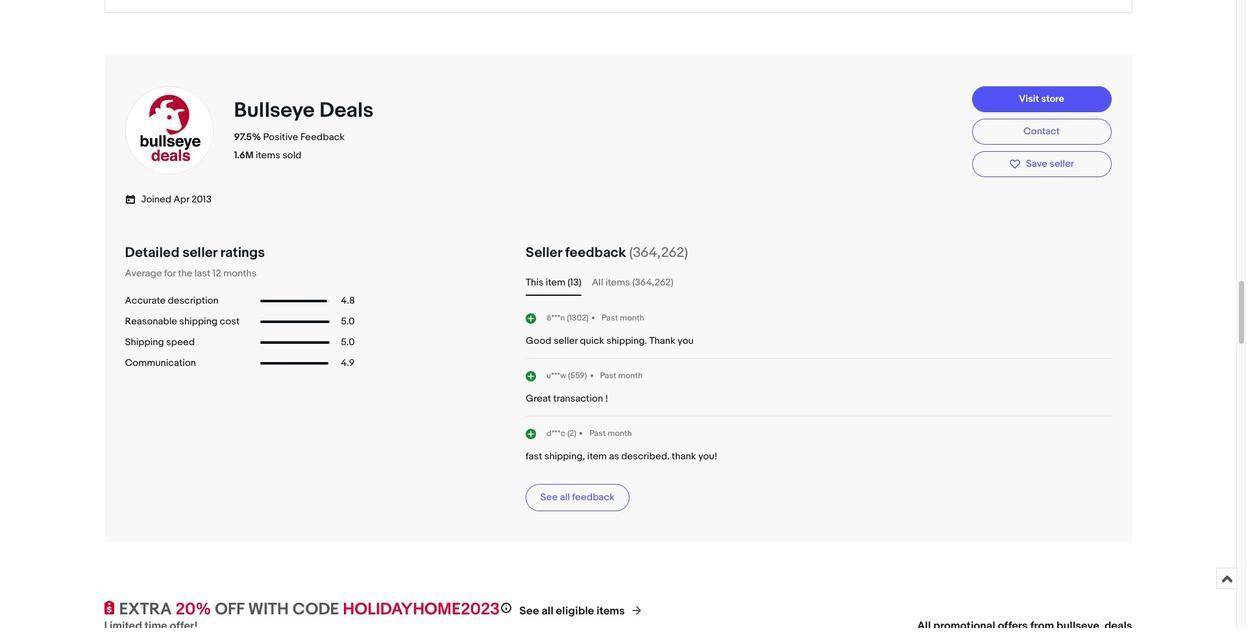 Task type: describe. For each thing, give the bounding box(es) containing it.
great
[[526, 393, 551, 405]]

shipping speed
[[125, 336, 195, 349]]

off
[[215, 600, 244, 620]]

u***w
[[547, 370, 566, 381]]

ratings
[[220, 244, 265, 261]]

eligible
[[556, 605, 594, 618]]

you!
[[698, 451, 717, 463]]

!
[[605, 393, 608, 405]]

good seller quick shipping. thank you
[[526, 335, 694, 347]]

(13)
[[568, 277, 581, 289]]

bullseye
[[234, 98, 315, 123]]

see all feedback link
[[526, 484, 629, 512]]

6***n (1302)
[[547, 313, 589, 323]]

detailed seller ratings
[[125, 244, 265, 261]]

shipping
[[125, 336, 164, 349]]

past for quick
[[602, 313, 618, 323]]

bullseye deals
[[234, 98, 374, 123]]

d***c (2)
[[547, 428, 576, 439]]

12
[[213, 268, 221, 280]]

contact link
[[972, 119, 1111, 145]]

items inside tab list
[[605, 277, 630, 289]]

positive
[[263, 131, 298, 144]]

described.
[[621, 451, 670, 463]]

see for see all feedback
[[540, 492, 558, 504]]

1 vertical spatial feedback
[[572, 492, 615, 504]]

this item (13)
[[526, 277, 581, 289]]

past month for !
[[600, 370, 643, 381]]

d***c
[[547, 428, 565, 439]]

past for item
[[589, 428, 606, 438]]

great transaction !
[[526, 393, 608, 405]]

all for feedback
[[560, 492, 570, 504]]

this
[[526, 277, 544, 289]]

average
[[125, 268, 162, 280]]

past month for item
[[589, 428, 632, 438]]

store
[[1041, 93, 1064, 105]]

month for !
[[618, 370, 643, 381]]

extra
[[119, 600, 172, 620]]

speed
[[166, 336, 195, 349]]

sold
[[282, 149, 301, 162]]

(1302)
[[567, 313, 589, 323]]

past for !
[[600, 370, 616, 381]]

save
[[1026, 158, 1047, 170]]

accurate description
[[125, 295, 219, 307]]

description
[[168, 295, 219, 307]]

joined apr 2013
[[141, 194, 212, 206]]

(2)
[[567, 428, 576, 439]]

all
[[592, 277, 603, 289]]

shipping,
[[544, 451, 585, 463]]

month for item
[[608, 428, 632, 438]]

save seller button
[[972, 151, 1111, 177]]

with
[[248, 600, 289, 620]]

4.8
[[341, 295, 355, 307]]

holidayhome2023
[[343, 600, 500, 620]]

(559)
[[568, 370, 587, 381]]

see all eligible items link
[[519, 605, 625, 618]]

0 vertical spatial feedback
[[565, 244, 626, 261]]

fast shipping, item as described. thank you!
[[526, 451, 717, 463]]

detailed
[[125, 244, 179, 261]]

(364,262) for all items (364,262)
[[632, 277, 673, 289]]



Task type: vqa. For each thing, say whether or not it's contained in the screenshot.
3rd More Button from the bottom of the page
no



Task type: locate. For each thing, give the bounding box(es) containing it.
1 vertical spatial items
[[605, 277, 630, 289]]

seller inside save seller button
[[1050, 158, 1074, 170]]

past up good seller quick shipping. thank you
[[602, 313, 618, 323]]

2 vertical spatial items
[[597, 605, 625, 618]]

quick
[[580, 335, 604, 347]]

20%
[[176, 600, 211, 620]]

months
[[223, 268, 257, 280]]

seller down 6***n (1302)
[[554, 335, 578, 347]]

5.0 for reasonable shipping cost
[[341, 316, 355, 328]]

4.9
[[341, 357, 355, 369]]

1 vertical spatial all
[[542, 605, 553, 618]]

feedback
[[300, 131, 345, 144]]

2 vertical spatial past
[[589, 428, 606, 438]]

items
[[256, 149, 280, 162], [605, 277, 630, 289], [597, 605, 625, 618]]

shipping.
[[606, 335, 647, 347]]

code
[[292, 600, 339, 620]]

the
[[178, 268, 192, 280]]

reasonable
[[125, 316, 177, 328]]

97.5%
[[234, 131, 261, 144]]

2 vertical spatial past month
[[589, 428, 632, 438]]

visit store link
[[972, 86, 1111, 112]]

text__icon wrapper image
[[125, 192, 141, 205]]

0 vertical spatial all
[[560, 492, 570, 504]]

seller right save
[[1050, 158, 1074, 170]]

all for eligible
[[542, 605, 553, 618]]

month up fast shipping, item as described. thank you!
[[608, 428, 632, 438]]

feedback up all
[[565, 244, 626, 261]]

as
[[609, 451, 619, 463]]

past month up '!'
[[600, 370, 643, 381]]

1 vertical spatial past month
[[600, 370, 643, 381]]

2 vertical spatial seller
[[554, 335, 578, 347]]

5.0 for shipping speed
[[341, 336, 355, 349]]

0 horizontal spatial all
[[542, 605, 553, 618]]

good
[[526, 335, 552, 347]]

bullseye deals image
[[124, 85, 214, 176]]

5.0 down 4.8
[[341, 316, 355, 328]]

contact
[[1024, 125, 1060, 137]]

all
[[560, 492, 570, 504], [542, 605, 553, 618]]

1 horizontal spatial see
[[540, 492, 558, 504]]

last
[[195, 268, 210, 280]]

fast
[[526, 451, 542, 463]]

month down shipping.
[[618, 370, 643, 381]]

seller
[[1050, 158, 1074, 170], [183, 244, 217, 261], [554, 335, 578, 347]]

past
[[602, 313, 618, 323], [600, 370, 616, 381], [589, 428, 606, 438]]

items right all
[[605, 277, 630, 289]]

seller for good
[[554, 335, 578, 347]]

feedback down "as"
[[572, 492, 615, 504]]

see down fast
[[540, 492, 558, 504]]

past right (2)
[[589, 428, 606, 438]]

tab list containing this item (13)
[[526, 275, 1111, 291]]

month up shipping.
[[620, 313, 644, 323]]

extra 20% off with code holidayhome2023
[[119, 600, 500, 620]]

see
[[540, 492, 558, 504], [519, 605, 539, 618]]

visit store
[[1019, 93, 1064, 105]]

0 vertical spatial item
[[546, 277, 565, 289]]

1 5.0 from the top
[[341, 316, 355, 328]]

tab list
[[526, 275, 1111, 291]]

items inside 97.5% positive feedback 1.6m items sold
[[256, 149, 280, 162]]

see for see all eligible items
[[519, 605, 539, 618]]

thank
[[672, 451, 696, 463]]

items right eligible
[[597, 605, 625, 618]]

1.6m
[[234, 149, 254, 162]]

for
[[164, 268, 176, 280]]

save seller
[[1026, 158, 1074, 170]]

thank
[[649, 335, 675, 347]]

all left eligible
[[542, 605, 553, 618]]

seller
[[526, 244, 562, 261]]

1 vertical spatial (364,262)
[[632, 277, 673, 289]]

2 vertical spatial month
[[608, 428, 632, 438]]

visit
[[1019, 93, 1039, 105]]

see left eligible
[[519, 605, 539, 618]]

transaction
[[553, 393, 603, 405]]

(364,262)
[[629, 244, 688, 261], [632, 277, 673, 289]]

month
[[620, 313, 644, 323], [618, 370, 643, 381], [608, 428, 632, 438]]

you
[[678, 335, 694, 347]]

5.0
[[341, 316, 355, 328], [341, 336, 355, 349]]

past month up shipping.
[[602, 313, 644, 323]]

1 vertical spatial seller
[[183, 244, 217, 261]]

0 horizontal spatial seller
[[183, 244, 217, 261]]

0 vertical spatial (364,262)
[[629, 244, 688, 261]]

97.5% positive feedback 1.6m items sold
[[234, 131, 345, 162]]

0 vertical spatial items
[[256, 149, 280, 162]]

seller up last at left top
[[183, 244, 217, 261]]

(364,262) up all items (364,262)
[[629, 244, 688, 261]]

0 vertical spatial month
[[620, 313, 644, 323]]

communication
[[125, 357, 196, 369]]

2 5.0 from the top
[[341, 336, 355, 349]]

bullseye deals link
[[234, 98, 378, 123]]

(364,262) for seller feedback (364,262)
[[629, 244, 688, 261]]

item left "as"
[[587, 451, 607, 463]]

1 vertical spatial see
[[519, 605, 539, 618]]

see all feedback
[[540, 492, 615, 504]]

1 horizontal spatial all
[[560, 492, 570, 504]]

month for quick
[[620, 313, 644, 323]]

2013
[[191, 194, 212, 206]]

reasonable shipping cost
[[125, 316, 240, 328]]

accurate
[[125, 295, 166, 307]]

5.0 up '4.9'
[[341, 336, 355, 349]]

2 horizontal spatial seller
[[1050, 158, 1074, 170]]

0 vertical spatial seller
[[1050, 158, 1074, 170]]

0 vertical spatial past
[[602, 313, 618, 323]]

all items (364,262)
[[592, 277, 673, 289]]

item left (13) at top left
[[546, 277, 565, 289]]

all inside see all feedback link
[[560, 492, 570, 504]]

item
[[546, 277, 565, 289], [587, 451, 607, 463]]

deals
[[319, 98, 374, 123]]

cost
[[220, 316, 240, 328]]

seller feedback (364,262)
[[526, 244, 688, 261]]

seller for save
[[1050, 158, 1074, 170]]

6***n
[[547, 313, 565, 323]]

past up '!'
[[600, 370, 616, 381]]

all down shipping,
[[560, 492, 570, 504]]

(364,262) down the seller feedback (364,262)
[[632, 277, 673, 289]]

1 vertical spatial item
[[587, 451, 607, 463]]

0 vertical spatial past month
[[602, 313, 644, 323]]

feedback
[[565, 244, 626, 261], [572, 492, 615, 504]]

seller for detailed
[[183, 244, 217, 261]]

0 horizontal spatial item
[[546, 277, 565, 289]]

1 horizontal spatial seller
[[554, 335, 578, 347]]

shipping
[[179, 316, 218, 328]]

1 horizontal spatial item
[[587, 451, 607, 463]]

apr
[[174, 194, 189, 206]]

1 vertical spatial month
[[618, 370, 643, 381]]

joined
[[141, 194, 171, 206]]

0 horizontal spatial see
[[519, 605, 539, 618]]

average for the last 12 months
[[125, 268, 257, 280]]

see all eligible items
[[519, 605, 625, 618]]

u***w (559)
[[547, 370, 587, 381]]

0 vertical spatial 5.0
[[341, 316, 355, 328]]

past month for quick
[[602, 313, 644, 323]]

1 vertical spatial past
[[600, 370, 616, 381]]

past month up "as"
[[589, 428, 632, 438]]

past month
[[602, 313, 644, 323], [600, 370, 643, 381], [589, 428, 632, 438]]

items down positive
[[256, 149, 280, 162]]

1 vertical spatial 5.0
[[341, 336, 355, 349]]

0 vertical spatial see
[[540, 492, 558, 504]]



